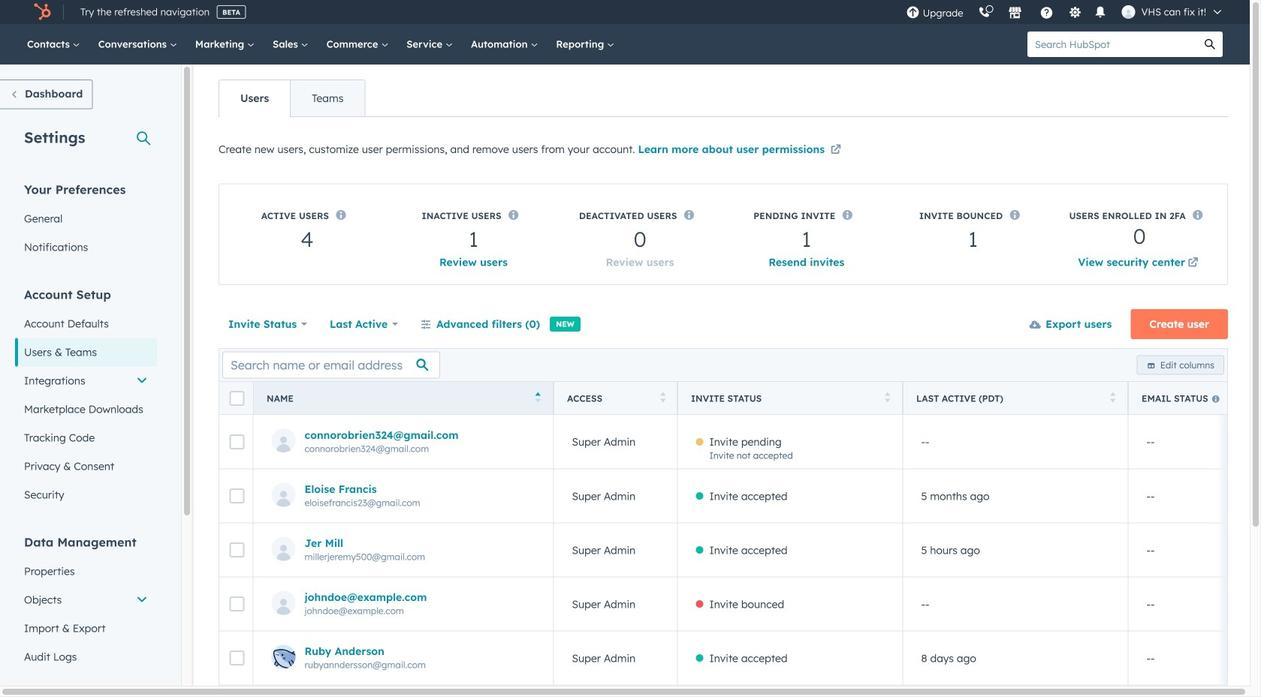 Task type: describe. For each thing, give the bounding box(es) containing it.
last active element
[[903, 686, 1128, 698]]

Search name or email address search field
[[222, 352, 440, 379]]

link opens in a new window image
[[1188, 255, 1199, 273]]

3 press to sort. element from the left
[[1110, 393, 1116, 405]]

account setup element
[[15, 287, 157, 510]]



Task type: vqa. For each thing, say whether or not it's contained in the screenshot.
rightmost Link opens in a new window image
yes



Task type: locate. For each thing, give the bounding box(es) containing it.
Search HubSpot search field
[[1028, 32, 1197, 57]]

1 horizontal spatial press to sort. element
[[885, 393, 890, 405]]

2 press to sort. image from the left
[[1110, 393, 1116, 403]]

invite status element
[[678, 686, 903, 698]]

2 press to sort. element from the left
[[885, 393, 890, 405]]

1 press to sort. element from the left
[[660, 393, 666, 405]]

terry turtle image
[[1122, 5, 1136, 19]]

1 horizontal spatial press to sort. image
[[1110, 393, 1116, 403]]

press to sort. element
[[660, 393, 666, 405], [885, 393, 890, 405], [1110, 393, 1116, 405]]

2 horizontal spatial press to sort. element
[[1110, 393, 1116, 405]]

press to sort. image for first 'press to sort.' element from the right
[[1110, 393, 1116, 403]]

1 press to sort. image from the left
[[660, 393, 666, 403]]

marketplaces image
[[1009, 7, 1022, 20]]

data management element
[[15, 534, 157, 672]]

ascending sort. press to sort descending. image
[[535, 393, 541, 403]]

press to sort. image
[[660, 393, 666, 403], [1110, 393, 1116, 403]]

press to sort. image for 3rd 'press to sort.' element from right
[[660, 393, 666, 403]]

your preferences element
[[15, 181, 157, 262]]

press to sort. image
[[885, 393, 890, 403]]

ascending sort. press to sort descending. element
[[535, 393, 541, 405]]

navigation
[[219, 80, 365, 117]]

name element
[[253, 686, 554, 698]]

0 horizontal spatial press to sort. image
[[660, 393, 666, 403]]

link opens in a new window image
[[831, 142, 841, 160], [831, 145, 841, 156], [1188, 258, 1199, 269]]

email status element
[[1128, 686, 1261, 698]]

access element
[[554, 686, 678, 698]]

menu
[[899, 0, 1232, 24]]

0 horizontal spatial press to sort. element
[[660, 393, 666, 405]]



